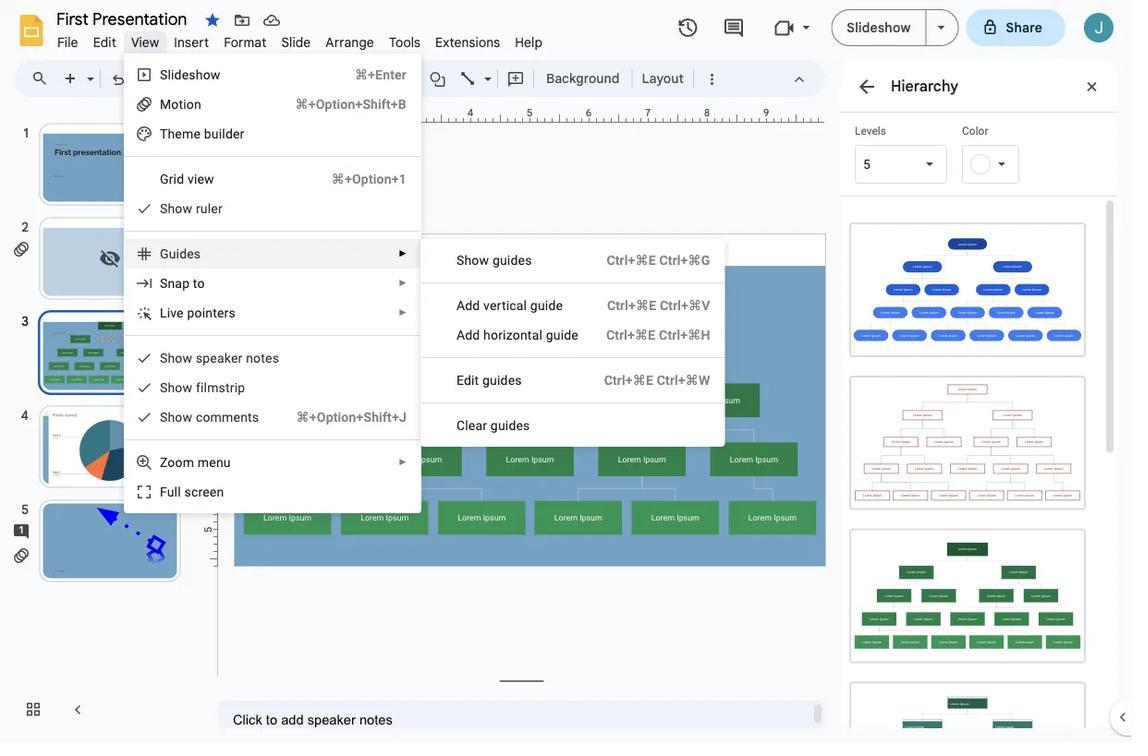 Task type: describe. For each thing, give the bounding box(es) containing it.
► for z oom menu
[[398, 457, 407, 468]]

guides for e dit guides
[[482, 373, 522, 388]]

help
[[515, 34, 543, 50]]

l
[[160, 305, 167, 321]]

gui d es
[[160, 246, 201, 262]]

clear guides c element
[[456, 418, 536, 433]]

extensions
[[435, 34, 500, 50]]

l ive pointers
[[160, 305, 236, 321]]

ctrl+⌘e for ctrl+⌘e ctrl+⌘h
[[606, 328, 656, 343]]

z
[[160, 455, 168, 470]]

motion
[[160, 97, 201, 112]]

show c omments
[[160, 410, 259, 425]]

format menu item
[[216, 31, 274, 53]]

e
[[194, 126, 201, 141]]

ctrl+⌘e for ctrl+⌘e ctrl+⌘w
[[604, 373, 653, 388]]

ctrl+⌘e ctrl+⌘w element
[[582, 372, 710, 390]]

g rid view
[[160, 171, 214, 187]]

ctrl+⌘e ctrl+⌘h element
[[584, 326, 710, 345]]

m
[[182, 126, 194, 141]]

5
[[863, 157, 870, 172]]

view
[[131, 34, 159, 50]]

main toolbar
[[55, 65, 726, 92]]

add for add v ertical guide
[[456, 298, 480, 313]]

ctrl+⌘e ctrl+⌘h
[[606, 328, 710, 343]]

add for add h orizontal guide
[[456, 328, 480, 343]]

tools menu item
[[382, 31, 428, 53]]

pointers
[[187, 305, 236, 321]]

2 ► from the top
[[398, 278, 407, 289]]

ll
[[174, 485, 181, 500]]

show for show f ilmstrip
[[160, 380, 192, 396]]

show filmstrip f element
[[160, 380, 251, 396]]

ive
[[167, 305, 184, 321]]

menu containing s
[[420, 239, 725, 447]]

ctrl+⌘e ctrl+⌘v element
[[585, 297, 710, 315]]

share
[[1006, 19, 1042, 36]]

ertical
[[490, 298, 527, 313]]

to
[[193, 276, 205, 291]]

Rename text field
[[50, 7, 198, 30]]

navigation inside hierarchy application
[[0, 104, 203, 744]]

snap to x element
[[160, 276, 210, 291]]

speaker
[[196, 351, 243, 366]]

arrange
[[326, 34, 374, 50]]

hierarchy application
[[0, 0, 1132, 744]]

⌘+option+shift+j element
[[274, 408, 407, 427]]

add h orizontal guide
[[456, 328, 579, 343]]

show ruler r element
[[160, 201, 228, 216]]

es
[[187, 246, 201, 262]]

color
[[962, 125, 988, 138]]

builder
[[204, 126, 244, 141]]

edit menu item
[[86, 31, 124, 53]]

Team hierarchy with five levels with rounded rectangles. Accent color: #4285f4, close to cornflower blue. radio
[[840, 213, 1095, 367]]

view
[[188, 171, 214, 187]]

⌘+option+shift+b element
[[273, 95, 407, 114]]

c lear guides
[[456, 418, 530, 433]]

color button
[[962, 124, 1055, 184]]

omments
[[203, 410, 259, 425]]

file menu item
[[50, 31, 86, 53]]

full screen u element
[[160, 485, 230, 500]]

hierarchy section
[[840, 60, 1117, 744]]

ilmstrip
[[200, 380, 245, 396]]

guides d element
[[160, 246, 206, 262]]

show speaker n otes
[[160, 351, 279, 366]]

option group inside hierarchy section
[[840, 197, 1103, 744]]

snap
[[160, 276, 190, 291]]

ctrl+⌘e for ctrl+⌘e ctrl+⌘g
[[607, 253, 656, 268]]

presentation options image
[[938, 26, 945, 30]]

guides for s how guides
[[492, 253, 532, 268]]

share button
[[966, 9, 1066, 46]]

r
[[196, 201, 200, 216]]

menu bar banner
[[0, 0, 1132, 744]]

⌘+option+1 element
[[309, 170, 407, 189]]

⌘+option+shift+b
[[295, 97, 407, 112]]

view menu item
[[124, 31, 167, 53]]

Team hierarchy with five levels with rectangles. Accent color: #0f9d58, close to green 11. radio
[[840, 520, 1095, 673]]

show guides s element
[[456, 253, 537, 268]]

rid
[[169, 171, 184, 187]]

theme builder m element
[[160, 126, 250, 141]]

help menu item
[[508, 31, 550, 53]]

ctrl+⌘e ctrl+⌘g
[[607, 253, 710, 268]]

edit
[[93, 34, 116, 50]]

otes
[[253, 351, 279, 366]]

Star checkbox
[[200, 7, 226, 33]]

background button
[[538, 65, 628, 92]]

ctrl+⌘v
[[660, 298, 710, 313]]

insert menu item
[[167, 31, 216, 53]]

new slide with layout image
[[82, 67, 94, 73]]



Task type: locate. For each thing, give the bounding box(es) containing it.
edit guides e element
[[456, 373, 527, 388]]

option group
[[840, 197, 1103, 744]]

extensions menu item
[[428, 31, 508, 53]]

screen
[[184, 485, 224, 500]]

4 ► from the top
[[398, 457, 407, 468]]

Team hierarchy with five levels with rectangles and left aligned titles. Accent color: #26a69a, close to green 11. radio
[[840, 673, 1095, 744]]

ctrl+⌘e
[[607, 253, 656, 268], [607, 298, 656, 313], [606, 328, 656, 343], [604, 373, 653, 388]]

3 ► from the top
[[398, 308, 407, 318]]

show left c
[[160, 410, 192, 425]]

add horizontal guide h element
[[456, 328, 584, 343]]

navigation
[[0, 104, 203, 744]]

guides right lear in the bottom of the page
[[491, 418, 530, 433]]

g
[[160, 171, 169, 187]]

1 vertical spatial guides
[[482, 373, 522, 388]]

motion a element
[[160, 97, 207, 112]]

file
[[57, 34, 78, 50]]

2 show from the top
[[160, 351, 192, 366]]

ctrl+⌘e down ctrl+⌘e ctrl+⌘h element
[[604, 373, 653, 388]]

shape image
[[427, 66, 449, 91]]

ctrl+⌘e up ctrl+⌘e ctrl+⌘h element
[[607, 298, 656, 313]]

show for show r uler
[[160, 201, 192, 216]]

ctrl+⌘e down ctrl+⌘e ctrl+⌘v element at the top right of the page
[[606, 328, 656, 343]]

guide right orizontal
[[546, 328, 579, 343]]

ctrl+⌘w
[[657, 373, 710, 388]]

show up show f ilmstrip
[[160, 351, 192, 366]]

ctrl+⌘g
[[659, 253, 710, 268]]

levels list box
[[855, 124, 947, 184]]

lear
[[465, 418, 487, 433]]

0 vertical spatial guides
[[492, 253, 532, 268]]

slideshow left presentation options icon
[[847, 19, 911, 36]]

slide menu item
[[274, 31, 318, 53]]

⌘+enter element
[[333, 66, 407, 84]]

s
[[456, 253, 464, 268]]

2 add from the top
[[456, 328, 480, 343]]

s how guides
[[456, 253, 532, 268]]

live pointers l element
[[160, 305, 241, 321]]

1 vertical spatial slideshow
[[160, 67, 220, 82]]

ctrl+⌘h
[[659, 328, 710, 343]]

the
[[160, 126, 182, 141]]

1 ► from the top
[[398, 249, 407, 259]]

2 vertical spatial guides
[[491, 418, 530, 433]]

hierarchy
[[891, 77, 959, 95]]

levels
[[855, 125, 886, 138]]

uler
[[200, 201, 223, 216]]

ctrl+⌘e ctrl+⌘v
[[607, 298, 710, 313]]

background
[[546, 70, 620, 86]]

zoom menu z element
[[160, 455, 236, 470]]

0 horizontal spatial slideshow
[[160, 67, 220, 82]]

show speaker notes n element
[[160, 351, 285, 366]]

f
[[196, 380, 200, 396]]

► for es
[[398, 249, 407, 259]]

slide
[[281, 34, 311, 50]]

ctrl+⌘e ctrl+⌘g element
[[584, 251, 710, 270]]

guides right dit
[[482, 373, 522, 388]]

add left h
[[456, 328, 480, 343]]

gui
[[160, 246, 179, 262]]

the m e builder
[[160, 126, 244, 141]]

menu bar
[[50, 24, 550, 55]]

slideshow up motion a element on the top of page
[[160, 67, 220, 82]]

format
[[224, 34, 267, 50]]

how
[[464, 253, 489, 268]]

1 horizontal spatial slideshow
[[847, 19, 911, 36]]

add v ertical guide
[[456, 298, 563, 313]]

show for show c omments
[[160, 410, 192, 425]]

insert
[[174, 34, 209, 50]]

3 show from the top
[[160, 380, 192, 396]]

ctrl+⌘e ctrl+⌘w
[[604, 373, 710, 388]]

v
[[483, 298, 490, 313]]

⌘+option+shift+j
[[296, 410, 407, 425]]

c
[[196, 410, 203, 425]]

slideshow p element
[[160, 67, 226, 82]]

guide
[[530, 298, 563, 313], [546, 328, 579, 343]]

0 vertical spatial slideshow
[[847, 19, 911, 36]]

ctrl+⌘e for ctrl+⌘e ctrl+⌘v
[[607, 298, 656, 313]]

menu bar inside menu bar banner
[[50, 24, 550, 55]]

menu containing slideshow
[[117, 54, 421, 744]]

guide for add h orizontal guide
[[546, 328, 579, 343]]

ctrl+⌘e up ctrl+⌘e ctrl+⌘v element at the top right of the page
[[607, 253, 656, 268]]

slideshow for the "slideshow" button
[[847, 19, 911, 36]]

tools
[[389, 34, 421, 50]]

guide for add v ertical guide
[[530, 298, 563, 313]]

add vertical guide v element
[[456, 298, 569, 313]]

c
[[456, 418, 465, 433]]

menu bar containing file
[[50, 24, 550, 55]]

z oom menu
[[160, 455, 231, 470]]

orizontal
[[491, 328, 543, 343]]

► for l ive pointers
[[398, 308, 407, 318]]

1 add from the top
[[456, 298, 480, 313]]

guides right how
[[492, 253, 532, 268]]

menu
[[198, 455, 231, 470]]

show left r
[[160, 201, 192, 216]]

guide right ertical on the top
[[530, 298, 563, 313]]

⌘+enter
[[355, 67, 407, 82]]

f u ll screen
[[160, 485, 224, 500]]

oom
[[168, 455, 194, 470]]

add
[[456, 298, 480, 313], [456, 328, 480, 343]]

layout button
[[636, 65, 689, 92]]

slideshow for slideshow p element
[[160, 67, 220, 82]]

e
[[456, 373, 464, 388]]

snap to
[[160, 276, 205, 291]]

guides for c lear guides
[[491, 418, 530, 433]]

0 vertical spatial guide
[[530, 298, 563, 313]]

Team hierarchy with five levels with outline on rectangles. Accent color: #db4437, close to light red berry 1. radio
[[840, 367, 1095, 520]]

show
[[160, 201, 192, 216], [160, 351, 192, 366], [160, 380, 192, 396], [160, 410, 192, 425]]

add left v
[[456, 298, 480, 313]]

arrange menu item
[[318, 31, 382, 53]]

show left f
[[160, 380, 192, 396]]

1 vertical spatial add
[[456, 328, 480, 343]]

u
[[167, 485, 174, 500]]

grid view g element
[[160, 171, 220, 187]]

⌘+option+1
[[332, 171, 407, 187]]

d
[[179, 246, 187, 262]]

►
[[398, 249, 407, 259], [398, 278, 407, 289], [398, 308, 407, 318], [398, 457, 407, 468]]

f
[[160, 485, 167, 500]]

1 show from the top
[[160, 201, 192, 216]]

0 vertical spatial add
[[456, 298, 480, 313]]

e dit guides
[[456, 373, 522, 388]]

4 show from the top
[[160, 410, 192, 425]]

dit
[[464, 373, 479, 388]]

slideshow inside button
[[847, 19, 911, 36]]

menu
[[117, 54, 421, 744], [420, 239, 725, 447]]

slideshow button
[[831, 9, 927, 46]]

h
[[483, 328, 491, 343]]

show for show speaker n otes
[[160, 351, 192, 366]]

show f ilmstrip
[[160, 380, 245, 396]]

slideshow
[[847, 19, 911, 36], [160, 67, 220, 82]]

Menus field
[[23, 66, 64, 91]]

guides
[[492, 253, 532, 268], [482, 373, 522, 388], [491, 418, 530, 433]]

layout
[[642, 70, 684, 86]]

1 vertical spatial guide
[[546, 328, 579, 343]]

show comments c element
[[160, 410, 265, 425]]

n
[[246, 351, 253, 366]]

show r uler
[[160, 201, 223, 216]]



Task type: vqa. For each thing, say whether or not it's contained in the screenshot.
A recipe for Autumn cinnamon apple tarts at the top of page
no



